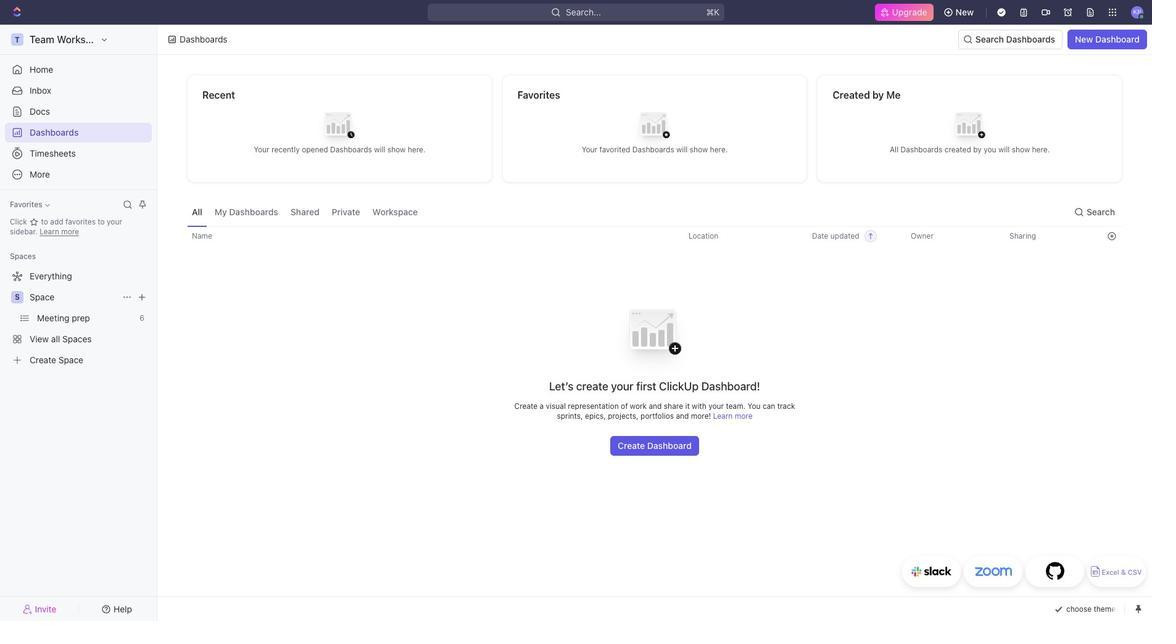 Task type: vqa. For each thing, say whether or not it's contained in the screenshot.
List link at top left
no



Task type: locate. For each thing, give the bounding box(es) containing it.
to left add
[[41, 217, 48, 227]]

create
[[577, 380, 609, 393]]

1 vertical spatial create
[[515, 402, 538, 411]]

team.
[[727, 402, 746, 411]]

more inside let's create your first clickup dashboard! row
[[735, 412, 753, 421]]

1 horizontal spatial will
[[677, 145, 688, 154]]

representation
[[568, 402, 619, 411]]

learn inside sidebar navigation
[[40, 227, 59, 237]]

new
[[956, 7, 974, 17], [1076, 34, 1094, 44]]

1 horizontal spatial dashboard
[[1096, 34, 1141, 44]]

row
[[187, 227, 1123, 246]]

by left you
[[974, 145, 982, 154]]

0 vertical spatial space
[[30, 292, 55, 303]]

more down team.
[[735, 412, 753, 421]]

1 horizontal spatial learn more link
[[714, 412, 753, 421]]

0 vertical spatial all
[[891, 145, 899, 154]]

0 vertical spatial workspace
[[57, 34, 108, 45]]

2 horizontal spatial create
[[618, 441, 645, 451]]

all down me
[[891, 145, 899, 154]]

favorites
[[518, 90, 561, 101], [10, 200, 42, 209]]

home link
[[5, 60, 152, 80]]

1 horizontal spatial all
[[891, 145, 899, 154]]

create inside create a visual representation of work and share it with your team. you can track sprints, epics, projects, portfolios and more!
[[515, 402, 538, 411]]

dashboard down kp dropdown button
[[1096, 34, 1141, 44]]

date
[[813, 232, 829, 241]]

1 horizontal spatial search
[[1087, 207, 1116, 217]]

1 horizontal spatial new
[[1076, 34, 1094, 44]]

0 horizontal spatial dashboard
[[648, 441, 692, 451]]

0 vertical spatial learn more
[[40, 227, 79, 237]]

let's create your first clickup dashboard! row
[[187, 293, 1123, 456]]

to right favorites
[[98, 217, 105, 227]]

your recently opened dashboards will show here.
[[254, 145, 426, 154]]

create down projects,
[[618, 441, 645, 451]]

create inside create space link
[[30, 355, 56, 366]]

more for learn more link within let's create your first clickup dashboard! row
[[735, 412, 753, 421]]

1 horizontal spatial and
[[676, 412, 689, 421]]

spaces up create space link
[[62, 334, 92, 345]]

workspace inside button
[[373, 207, 418, 217]]

0 horizontal spatial your
[[107, 217, 122, 227]]

learn down team.
[[714, 412, 733, 421]]

3 here. from the left
[[1033, 145, 1051, 154]]

⌘k
[[707, 7, 720, 17]]

dashboard
[[1096, 34, 1141, 44], [648, 441, 692, 451]]

and up portfolios
[[649, 402, 662, 411]]

portfolios
[[641, 412, 674, 421]]

0 horizontal spatial search
[[976, 34, 1005, 44]]

create a visual representation of work and share it with your team. you can track sprints, epics, projects, portfolios and more!
[[515, 402, 796, 421]]

3 show from the left
[[1013, 145, 1031, 154]]

t
[[15, 35, 20, 44]]

your left 'favorited'
[[582, 145, 598, 154]]

learn more link inside let's create your first clickup dashboard! row
[[714, 412, 753, 421]]

0 horizontal spatial create
[[30, 355, 56, 366]]

1 vertical spatial learn more link
[[714, 412, 753, 421]]

2 vertical spatial create
[[618, 441, 645, 451]]

to
[[41, 217, 48, 227], [98, 217, 105, 227]]

show right no recent dashboards image
[[388, 145, 406, 154]]

more
[[30, 169, 50, 180]]

space, , element
[[11, 291, 23, 304]]

1 horizontal spatial your
[[582, 145, 598, 154]]

1 show from the left
[[388, 145, 406, 154]]

created by me
[[833, 90, 901, 101]]

and
[[649, 402, 662, 411], [676, 412, 689, 421]]

learn down add
[[40, 227, 59, 237]]

workspace up home "link"
[[57, 34, 108, 45]]

1 horizontal spatial favorites
[[518, 90, 561, 101]]

track
[[778, 402, 796, 411]]

0 horizontal spatial learn more
[[40, 227, 79, 237]]

to add favorites to your sidebar.
[[10, 217, 122, 237]]

learn
[[40, 227, 59, 237], [714, 412, 733, 421]]

learn more
[[40, 227, 79, 237], [714, 412, 753, 421]]

view all spaces
[[30, 334, 92, 345]]

create
[[30, 355, 56, 366], [515, 402, 538, 411], [618, 441, 645, 451]]

meeting prep
[[37, 313, 90, 324]]

spaces down 'sidebar.' at top
[[10, 252, 36, 261]]

0 horizontal spatial by
[[873, 90, 885, 101]]

share
[[664, 402, 684, 411]]

0 vertical spatial create
[[30, 355, 56, 366]]

all inside the all button
[[192, 207, 202, 217]]

0 horizontal spatial all
[[192, 207, 202, 217]]

dashboard down portfolios
[[648, 441, 692, 451]]

more down favorites
[[61, 227, 79, 237]]

0 vertical spatial and
[[649, 402, 662, 411]]

0 vertical spatial new
[[956, 7, 974, 17]]

1 horizontal spatial to
[[98, 217, 105, 227]]

0 vertical spatial spaces
[[10, 252, 36, 261]]

1 here. from the left
[[408, 145, 426, 154]]

all left "my"
[[192, 207, 202, 217]]

your right with
[[709, 402, 724, 411]]

0 horizontal spatial space
[[30, 292, 55, 303]]

1 vertical spatial dashboard
[[648, 441, 692, 451]]

favorites
[[65, 217, 96, 227]]

your for favorites
[[582, 145, 598, 154]]

your
[[107, 217, 122, 227], [612, 380, 634, 393], [709, 402, 724, 411]]

shared
[[291, 207, 320, 217]]

tab list
[[187, 198, 423, 227]]

learn more down add
[[40, 227, 79, 237]]

2 vertical spatial your
[[709, 402, 724, 411]]

1 vertical spatial space
[[59, 355, 83, 366]]

workspace
[[57, 34, 108, 45], [373, 207, 418, 217]]

1 horizontal spatial more
[[735, 412, 753, 421]]

let's create your first clickup dashboard! table
[[187, 227, 1123, 456]]

of
[[621, 402, 628, 411]]

1 horizontal spatial here.
[[711, 145, 728, 154]]

learn more link down team.
[[714, 412, 753, 421]]

team workspace, , element
[[11, 33, 23, 46]]

1 will from the left
[[374, 145, 386, 154]]

0 horizontal spatial show
[[388, 145, 406, 154]]

recent
[[203, 90, 235, 101]]

dashboards inside sidebar navigation
[[30, 127, 79, 138]]

no favorited dashboards image
[[631, 103, 680, 152]]

view all spaces link
[[5, 330, 149, 350]]

0 horizontal spatial favorites
[[10, 200, 42, 209]]

your inside create a visual representation of work and share it with your team. you can track sprints, epics, projects, portfolios and more!
[[709, 402, 724, 411]]

1 horizontal spatial space
[[59, 355, 83, 366]]

docs link
[[5, 102, 152, 122]]

1 vertical spatial learn
[[714, 412, 733, 421]]

0 horizontal spatial your
[[254, 145, 270, 154]]

show right no favorited dashboards image on the top right
[[690, 145, 708, 154]]

more for top learn more link
[[61, 227, 79, 237]]

0 horizontal spatial new
[[956, 7, 974, 17]]

your up of
[[612, 380, 634, 393]]

search
[[976, 34, 1005, 44], [1087, 207, 1116, 217]]

1 horizontal spatial learn
[[714, 412, 733, 421]]

2 show from the left
[[690, 145, 708, 154]]

1 horizontal spatial show
[[690, 145, 708, 154]]

created
[[945, 145, 972, 154]]

learn more link down add
[[40, 227, 79, 237]]

all for all
[[192, 207, 202, 217]]

your right favorites
[[107, 217, 122, 227]]

prep
[[72, 313, 90, 324]]

1 your from the left
[[254, 145, 270, 154]]

0 vertical spatial favorites
[[518, 90, 561, 101]]

your left recently
[[254, 145, 270, 154]]

0 horizontal spatial learn more link
[[40, 227, 79, 237]]

2 horizontal spatial here.
[[1033, 145, 1051, 154]]

created
[[833, 90, 871, 101]]

0 vertical spatial dashboard
[[1096, 34, 1141, 44]]

no recent dashboards image
[[315, 103, 365, 152]]

1 vertical spatial more
[[735, 412, 753, 421]]

learn more inside sidebar navigation
[[40, 227, 79, 237]]

0 horizontal spatial here.
[[408, 145, 426, 154]]

1 vertical spatial learn more
[[714, 412, 753, 421]]

1 horizontal spatial create
[[515, 402, 538, 411]]

excel & csv
[[1103, 569, 1143, 577]]

1 horizontal spatial learn more
[[714, 412, 753, 421]]

0 horizontal spatial more
[[61, 227, 79, 237]]

2 your from the left
[[582, 145, 598, 154]]

no data image
[[616, 293, 694, 380]]

tree inside sidebar navigation
[[5, 267, 152, 371]]

team workspace
[[30, 34, 108, 45]]

show right you
[[1013, 145, 1031, 154]]

1 vertical spatial search
[[1087, 207, 1116, 217]]

opened
[[302, 145, 328, 154]]

my dashboards button
[[210, 198, 283, 227]]

all
[[51, 334, 60, 345]]

new for new dashboard
[[1076, 34, 1094, 44]]

0 vertical spatial by
[[873, 90, 885, 101]]

first
[[637, 380, 657, 393]]

all
[[891, 145, 899, 154], [192, 207, 202, 217]]

2 horizontal spatial show
[[1013, 145, 1031, 154]]

clickup
[[660, 380, 699, 393]]

0 vertical spatial search
[[976, 34, 1005, 44]]

meeting prep link
[[37, 309, 135, 329]]

create left a in the bottom of the page
[[515, 402, 538, 411]]

space down view all spaces link
[[59, 355, 83, 366]]

dashboards
[[180, 34, 228, 44], [1007, 34, 1056, 44], [30, 127, 79, 138], [330, 145, 372, 154], [633, 145, 675, 154], [901, 145, 943, 154], [229, 207, 278, 217]]

0 horizontal spatial to
[[41, 217, 48, 227]]

create for create a visual representation of work and share it with your team. you can track sprints, epics, projects, portfolios and more!
[[515, 402, 538, 411]]

1 vertical spatial your
[[612, 380, 634, 393]]

1 vertical spatial workspace
[[373, 207, 418, 217]]

learn more inside let's create your first clickup dashboard! row
[[714, 412, 753, 421]]

no created by me dashboards image
[[946, 103, 995, 152]]

0 horizontal spatial workspace
[[57, 34, 108, 45]]

excel
[[1103, 569, 1120, 577]]

1 horizontal spatial spaces
[[62, 334, 92, 345]]

more
[[61, 227, 79, 237], [735, 412, 753, 421]]

1 horizontal spatial workspace
[[373, 207, 418, 217]]

tree containing everything
[[5, 267, 152, 371]]

your
[[254, 145, 270, 154], [582, 145, 598, 154]]

learn inside let's create your first clickup dashboard! row
[[714, 412, 733, 421]]

2 horizontal spatial your
[[709, 402, 724, 411]]

tree
[[5, 267, 152, 371]]

1 horizontal spatial by
[[974, 145, 982, 154]]

new button
[[939, 2, 982, 22]]

2 to from the left
[[98, 217, 105, 227]]

will
[[374, 145, 386, 154], [677, 145, 688, 154], [999, 145, 1011, 154]]

spaces
[[10, 252, 36, 261], [62, 334, 92, 345]]

timesheets link
[[5, 144, 152, 164]]

search for search
[[1087, 207, 1116, 217]]

invite user image
[[23, 604, 32, 615]]

1 vertical spatial all
[[192, 207, 202, 217]]

date updated
[[813, 232, 860, 241]]

recently
[[272, 145, 300, 154]]

and down it
[[676, 412, 689, 421]]

0 vertical spatial your
[[107, 217, 122, 227]]

all for all dashboards created by you will show here.
[[891, 145, 899, 154]]

1 vertical spatial favorites
[[10, 200, 42, 209]]

more inside sidebar navigation
[[61, 227, 79, 237]]

by
[[873, 90, 885, 101], [974, 145, 982, 154]]

1 vertical spatial new
[[1076, 34, 1094, 44]]

sprints,
[[557, 412, 583, 421]]

1 vertical spatial by
[[974, 145, 982, 154]]

0 horizontal spatial learn
[[40, 227, 59, 237]]

learn more down team.
[[714, 412, 753, 421]]

kp button
[[1128, 2, 1148, 22]]

space down everything
[[30, 292, 55, 303]]

2 horizontal spatial will
[[999, 145, 1011, 154]]

excel & csv link
[[1088, 557, 1147, 588]]

add
[[50, 217, 63, 227]]

0 horizontal spatial will
[[374, 145, 386, 154]]

1 to from the left
[[41, 217, 48, 227]]

create inside create dashboard button
[[618, 441, 645, 451]]

0 vertical spatial more
[[61, 227, 79, 237]]

home
[[30, 64, 53, 75]]

by left me
[[873, 90, 885, 101]]

dashboard inside row
[[648, 441, 692, 451]]

favorites button
[[5, 198, 55, 212]]

create down "view"
[[30, 355, 56, 366]]

me
[[887, 90, 901, 101]]

workspace right private
[[373, 207, 418, 217]]

0 vertical spatial learn
[[40, 227, 59, 237]]

0 horizontal spatial spaces
[[10, 252, 36, 261]]



Task type: describe. For each thing, give the bounding box(es) containing it.
everything
[[30, 271, 72, 282]]

more button
[[5, 165, 152, 185]]

date updated button
[[805, 227, 885, 246]]

upgrade link
[[875, 4, 934, 21]]

favorited
[[600, 145, 631, 154]]

tab list containing all
[[187, 198, 423, 227]]

kp
[[1134, 8, 1142, 16]]

2 here. from the left
[[711, 145, 728, 154]]

learn more for top learn more link
[[40, 227, 79, 237]]

view
[[30, 334, 49, 345]]

all button
[[187, 198, 207, 227]]

more!
[[692, 412, 712, 421]]

inbox
[[30, 85, 51, 96]]

search dashboards button
[[959, 30, 1063, 49]]

invite
[[35, 604, 56, 615]]

create for create dashboard
[[618, 441, 645, 451]]

new dashboard button
[[1068, 30, 1148, 49]]

create for create space
[[30, 355, 56, 366]]

dashboards link
[[5, 123, 152, 143]]

1 vertical spatial spaces
[[62, 334, 92, 345]]

new for new
[[956, 7, 974, 17]]

a
[[540, 402, 544, 411]]

your inside to add favorites to your sidebar.
[[107, 217, 122, 227]]

dashboard for create dashboard
[[648, 441, 692, 451]]

new dashboard
[[1076, 34, 1141, 44]]

favorites inside button
[[10, 200, 42, 209]]

owner
[[912, 232, 934, 241]]

1 horizontal spatial your
[[612, 380, 634, 393]]

2 will from the left
[[677, 145, 688, 154]]

your favorited dashboards will show here.
[[582, 145, 728, 154]]

1 vertical spatial and
[[676, 412, 689, 421]]

you
[[748, 402, 761, 411]]

projects,
[[608, 412, 639, 421]]

docs
[[30, 106, 50, 117]]

6
[[140, 314, 145, 323]]

dashboard!
[[702, 380, 761, 393]]

it
[[686, 402, 690, 411]]

epics,
[[585, 412, 606, 421]]

row containing name
[[187, 227, 1123, 246]]

with
[[692, 402, 707, 411]]

search for search dashboards
[[976, 34, 1005, 44]]

inbox link
[[5, 81, 152, 101]]

my dashboards
[[215, 207, 278, 217]]

help button
[[82, 601, 152, 618]]

s
[[15, 293, 20, 302]]

let's create your first clickup dashboard!
[[550, 380, 761, 393]]

0 horizontal spatial and
[[649, 402, 662, 411]]

can
[[763, 402, 776, 411]]

sidebar.
[[10, 227, 38, 237]]

space link
[[30, 288, 117, 308]]

you
[[985, 145, 997, 154]]

name
[[192, 232, 212, 241]]

work
[[630, 402, 647, 411]]

upgrade
[[893, 7, 928, 17]]

meeting
[[37, 313, 69, 324]]

private button
[[327, 198, 365, 227]]

timesheets
[[30, 148, 76, 159]]

sidebar navigation
[[0, 25, 160, 622]]

sharing
[[1010, 232, 1037, 241]]

location
[[689, 232, 719, 241]]

search button
[[1070, 202, 1123, 222]]

let's
[[550, 380, 574, 393]]

your for recent
[[254, 145, 270, 154]]

private
[[332, 207, 360, 217]]

my
[[215, 207, 227, 217]]

create dashboard button
[[611, 436, 700, 456]]

learn for learn more link within let's create your first clickup dashboard! row
[[714, 412, 733, 421]]

everything link
[[5, 267, 149, 287]]

0 vertical spatial learn more link
[[40, 227, 79, 237]]

dashboard for new dashboard
[[1096, 34, 1141, 44]]

create space link
[[5, 351, 149, 371]]

updated
[[831, 232, 860, 241]]

help button
[[82, 601, 152, 618]]

search dashboards
[[976, 34, 1056, 44]]

visual
[[546, 402, 566, 411]]

&
[[1122, 569, 1127, 577]]

3 will from the left
[[999, 145, 1011, 154]]

search...
[[566, 7, 601, 17]]

csv
[[1129, 569, 1143, 577]]

team
[[30, 34, 54, 45]]

create dashboard
[[618, 441, 692, 451]]

learn for top learn more link
[[40, 227, 59, 237]]

workspace inside sidebar navigation
[[57, 34, 108, 45]]

invite button
[[5, 601, 75, 618]]

learn more for learn more link within let's create your first clickup dashboard! row
[[714, 412, 753, 421]]

workspace button
[[368, 198, 423, 227]]

click
[[10, 217, 29, 227]]

all dashboards created by you will show here.
[[891, 145, 1051, 154]]

shared button
[[286, 198, 325, 227]]



